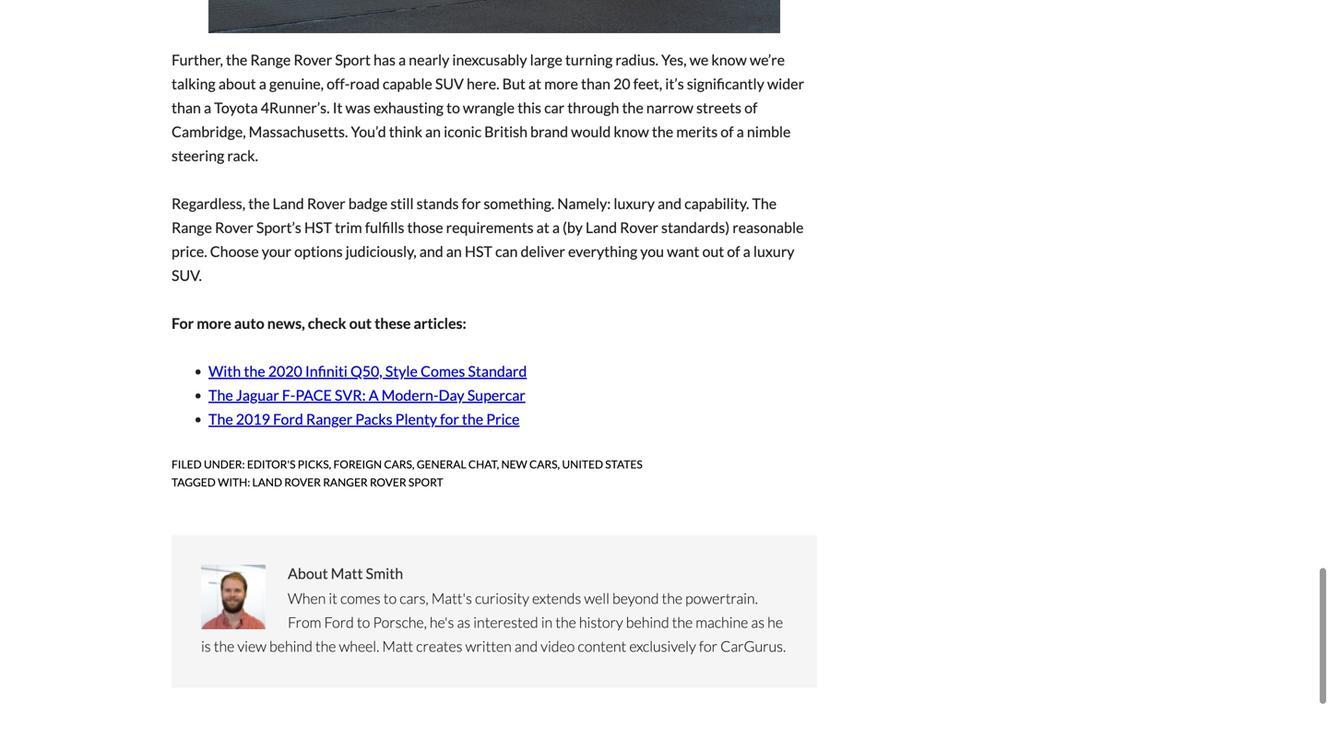 Task type: describe. For each thing, give the bounding box(es) containing it.
interested
[[473, 614, 538, 632]]

the inside regardless, the land rover badge still stands for something. namely: luxury and capability. the range rover sport's hst trim fulfills those requirements at a (by land rover standards) reasonable price. choose your options judiciously, and an hst can deliver everything you want out of a luxury suv.
[[248, 195, 270, 213]]

smith
[[366, 565, 403, 583]]

0 vertical spatial land
[[273, 195, 304, 213]]

1 vertical spatial luxury
[[753, 243, 794, 261]]

for more auto news, check out these articles:
[[172, 315, 466, 333]]

0 vertical spatial know
[[711, 51, 747, 69]]

svr:
[[335, 387, 366, 405]]

a right "has"
[[398, 51, 406, 69]]

but
[[502, 75, 526, 93]]

iconic
[[444, 123, 481, 141]]

rover down foreign cars link
[[370, 476, 406, 489]]

the up exclusively
[[672, 614, 693, 632]]

nearly
[[409, 51, 449, 69]]

regardless, the land rover badge still stands for something. namely: luxury and capability. the range rover sport's hst trim fulfills those requirements at a (by land rover standards) reasonable price. choose your options judiciously, and an hst can deliver everything you want out of a luxury suv.
[[172, 195, 804, 285]]

united states link
[[562, 458, 643, 471]]

still
[[390, 195, 414, 213]]

new cars link
[[501, 458, 558, 471]]

the right in
[[555, 614, 576, 632]]

inexcusably
[[452, 51, 527, 69]]

it's
[[665, 75, 684, 93]]

2 vertical spatial the
[[208, 411, 233, 429]]

out inside regardless, the land rover badge still stands for something. namely: luxury and capability. the range rover sport's hst trim fulfills those requirements at a (by land rover standards) reasonable price. choose your options judiciously, and an hst can deliver everything you want out of a luxury suv.
[[702, 243, 724, 261]]

a left nimble
[[737, 123, 744, 141]]

avatar image
[[201, 565, 266, 630]]

rover up you at the top of the page
[[620, 219, 658, 237]]

further, the range rover sport has a nearly inexcusably large turning radius. yes, we know we're talking about a genuine, off-road capable suv here. but at more than 20 feet, it's significantly wider than a toyota 4runner's. it was exhausting to wrangle this car through the narrow streets of cambridge, massachusetts. you'd think an iconic british brand would know the merits of a nimble steering rack.
[[172, 51, 804, 165]]

something.
[[484, 195, 554, 213]]

everything
[[568, 243, 637, 261]]

1 vertical spatial of
[[721, 123, 734, 141]]

cars,
[[400, 590, 429, 608]]

sport inside further, the range rover sport has a nearly inexcusably large turning radius. yes, we know we're talking about a genuine, off-road capable suv here. but at more than 20 feet, it's significantly wider than a toyota 4runner's. it was exhausting to wrangle this car through the narrow streets of cambridge, massachusetts. you'd think an iconic british brand would know the merits of a nimble steering rack.
[[335, 51, 371, 69]]

significantly
[[687, 75, 764, 93]]

streets
[[696, 99, 741, 117]]

chat
[[468, 458, 497, 471]]

about
[[218, 75, 256, 93]]

nimble
[[747, 123, 791, 141]]

merits
[[676, 123, 718, 141]]

land inside filed under: editor's picks , foreign cars , general chat , new cars , united states tagged with: land rover ranger rover sport
[[252, 476, 282, 489]]

a left (by
[[552, 219, 560, 237]]

capable
[[383, 75, 432, 93]]

further,
[[172, 51, 223, 69]]

standards)
[[661, 219, 730, 237]]

the left the price
[[462, 411, 483, 429]]

machine
[[696, 614, 748, 632]]

20
[[613, 75, 630, 93]]

in
[[541, 614, 553, 632]]

foreign
[[333, 458, 382, 471]]

2 as from the left
[[751, 614, 765, 632]]

0 horizontal spatial than
[[172, 99, 201, 117]]

1 , from the left
[[329, 458, 331, 471]]

curiosity
[[475, 590, 529, 608]]

supercar
[[467, 387, 525, 405]]

porsche,
[[373, 614, 427, 632]]

day
[[439, 387, 464, 405]]

jaguar
[[236, 387, 279, 405]]

check
[[308, 315, 346, 333]]

1 as from the left
[[457, 614, 470, 632]]

about
[[288, 565, 328, 583]]

ford inside the about matt smith when it comes to cars, matt's curiosity extends well beyond the powertrain. from ford to porsche, he's as interested in the history behind the machine as he is the view behind the wheel. matt creates written and video content exclusively for cargurus.
[[324, 614, 354, 632]]

the up about
[[226, 51, 247, 69]]

history
[[579, 614, 623, 632]]

a up cambridge,
[[204, 99, 211, 117]]

2020
[[268, 363, 302, 381]]

the inside regardless, the land rover badge still stands for something. namely: luxury and capability. the range rover sport's hst trim fulfills those requirements at a (by land rover standards) reasonable price. choose your options judiciously, and an hst can deliver everything you want out of a luxury suv.
[[752, 195, 777, 213]]

1 cars from the left
[[384, 458, 412, 471]]

when
[[288, 590, 326, 608]]

ranger for packs
[[306, 411, 352, 429]]

wrangle
[[463, 99, 515, 117]]

car
[[544, 99, 565, 117]]

2 , from the left
[[412, 458, 414, 471]]

0 horizontal spatial and
[[419, 243, 443, 261]]

he
[[767, 614, 783, 632]]

he's
[[430, 614, 454, 632]]

narrow
[[646, 99, 693, 117]]

0 vertical spatial and
[[658, 195, 682, 213]]

wheel.
[[339, 638, 379, 656]]

with
[[208, 363, 241, 381]]

f-
[[282, 387, 295, 405]]

regardless,
[[172, 195, 245, 213]]

yes,
[[661, 51, 687, 69]]

from
[[288, 614, 321, 632]]

price.
[[172, 243, 207, 261]]

want
[[667, 243, 699, 261]]

the down narrow
[[652, 123, 673, 141]]

land rover ranger rover sport link
[[252, 476, 443, 489]]

stands
[[417, 195, 459, 213]]

badge
[[348, 195, 388, 213]]

rover down picks
[[284, 476, 321, 489]]

trim
[[335, 219, 362, 237]]

picks
[[298, 458, 329, 471]]

would
[[571, 123, 611, 141]]

requirements
[[446, 219, 534, 237]]

video
[[541, 638, 575, 656]]

is
[[201, 638, 211, 656]]

ranger for rover
[[323, 476, 368, 489]]

new
[[501, 458, 527, 471]]

through
[[567, 99, 619, 117]]

auto
[[234, 315, 264, 333]]

0 horizontal spatial to
[[357, 614, 370, 632]]

filed
[[172, 458, 202, 471]]

can
[[495, 243, 518, 261]]

brand
[[530, 123, 568, 141]]

1 vertical spatial hst
[[465, 243, 492, 261]]

0 vertical spatial luxury
[[614, 195, 655, 213]]

3 , from the left
[[497, 458, 499, 471]]

wider
[[767, 75, 804, 93]]

standard
[[468, 363, 527, 381]]

more inside further, the range rover sport has a nearly inexcusably large turning radius. yes, we know we're talking about a genuine, off-road capable suv here. but at more than 20 feet, it's significantly wider than a toyota 4runner's. it was exhausting to wrangle this car through the narrow streets of cambridge, massachusetts. you'd think an iconic british brand would know the merits of a nimble steering rack.
[[544, 75, 578, 93]]

style
[[385, 363, 418, 381]]

0 vertical spatial of
[[744, 99, 758, 117]]

1 horizontal spatial to
[[383, 590, 397, 608]]

of inside regardless, the land rover badge still stands for something. namely: luxury and capability. the range rover sport's hst trim fulfills those requirements at a (by land rover standards) reasonable price. choose your options judiciously, and an hst can deliver everything you want out of a luxury suv.
[[727, 243, 740, 261]]

exclusively
[[629, 638, 696, 656]]

it
[[333, 99, 343, 117]]



Task type: locate. For each thing, give the bounding box(es) containing it.
you
[[640, 243, 664, 261]]

, left united
[[558, 458, 560, 471]]

0 vertical spatial ford
[[273, 411, 303, 429]]

to down comes
[[357, 614, 370, 632]]

1 vertical spatial range
[[172, 219, 212, 237]]

choose
[[210, 243, 259, 261]]

1 horizontal spatial for
[[462, 195, 481, 213]]

behind
[[626, 614, 669, 632], [269, 638, 312, 656]]

infiniti
[[305, 363, 348, 381]]

feet,
[[633, 75, 662, 93]]

ranger down pace
[[306, 411, 352, 429]]

1 vertical spatial to
[[383, 590, 397, 608]]

range
[[250, 51, 291, 69], [172, 219, 212, 237]]

0 vertical spatial at
[[528, 75, 541, 93]]

1 vertical spatial than
[[172, 99, 201, 117]]

comes
[[421, 363, 465, 381]]

at inside further, the range rover sport has a nearly inexcusably large turning radius. yes, we know we're talking about a genuine, off-road capable suv here. but at more than 20 feet, it's significantly wider than a toyota 4runner's. it was exhausting to wrangle this car through the narrow streets of cambridge, massachusetts. you'd think an iconic british brand would know the merits of a nimble steering rack.
[[528, 75, 541, 93]]

1 horizontal spatial an
[[446, 243, 462, 261]]

united
[[562, 458, 603, 471]]

0 horizontal spatial behind
[[269, 638, 312, 656]]

rover inside further, the range rover sport has a nearly inexcusably large turning radius. yes, we know we're talking about a genuine, off-road capable suv here. but at more than 20 feet, it's significantly wider than a toyota 4runner's. it was exhausting to wrangle this car through the narrow streets of cambridge, massachusetts. you'd think an iconic british brand would know the merits of a nimble steering rack.
[[294, 51, 332, 69]]

rover up trim
[[307, 195, 345, 213]]

steering
[[172, 147, 224, 165]]

range up price. at the left top of page
[[172, 219, 212, 237]]

luxury
[[614, 195, 655, 213], [753, 243, 794, 261]]

the up sport's at top
[[248, 195, 270, 213]]

exhausting
[[373, 99, 444, 117]]

the up jaguar
[[244, 363, 265, 381]]

1 vertical spatial an
[[446, 243, 462, 261]]

0 horizontal spatial more
[[197, 315, 231, 333]]

1 horizontal spatial as
[[751, 614, 765, 632]]

talking
[[172, 75, 216, 93]]

an inside regardless, the land rover badge still stands for something. namely: luxury and capability. the range rover sport's hst trim fulfills those requirements at a (by land rover standards) reasonable price. choose your options judiciously, and an hst can deliver everything you want out of a luxury suv.
[[446, 243, 462, 261]]

2 horizontal spatial and
[[658, 195, 682, 213]]

land up sport's at top
[[273, 195, 304, 213]]

and up standards)
[[658, 195, 682, 213]]

to left cars,
[[383, 590, 397, 608]]

cargurus.
[[720, 638, 786, 656]]

1 vertical spatial the
[[208, 387, 233, 405]]

0 horizontal spatial as
[[457, 614, 470, 632]]

the right the beyond
[[662, 590, 683, 608]]

land up 'everything'
[[585, 219, 617, 237]]

news,
[[267, 315, 305, 333]]

at inside regardless, the land rover badge still stands for something. namely: luxury and capability. the range rover sport's hst trim fulfills those requirements at a (by land rover standards) reasonable price. choose your options judiciously, and an hst can deliver everything you want out of a luxury suv.
[[536, 219, 549, 237]]

0 horizontal spatial out
[[349, 315, 372, 333]]

2 vertical spatial land
[[252, 476, 282, 489]]

1 horizontal spatial behind
[[626, 614, 669, 632]]

than down talking
[[172, 99, 201, 117]]

land down editor's
[[252, 476, 282, 489]]

the 2019 ford ranger packs plenty for the price link
[[208, 411, 520, 429]]

matt's
[[431, 590, 472, 608]]

1 horizontal spatial and
[[515, 638, 538, 656]]

2019
[[236, 411, 270, 429]]

0 vertical spatial than
[[581, 75, 610, 93]]

out
[[702, 243, 724, 261], [349, 315, 372, 333]]

luxury down reasonable
[[753, 243, 794, 261]]

about matt smith when it comes to cars, matt's curiosity extends well beyond the powertrain. from ford to porsche, he's as interested in the history behind the machine as he is the view behind the wheel. matt creates written and video content exclusively for cargurus.
[[201, 565, 786, 656]]

0 horizontal spatial luxury
[[614, 195, 655, 213]]

1 horizontal spatial luxury
[[753, 243, 794, 261]]

,
[[329, 458, 331, 471], [412, 458, 414, 471], [497, 458, 499, 471], [558, 458, 560, 471]]

1 vertical spatial ranger
[[323, 476, 368, 489]]

under:
[[204, 458, 245, 471]]

for up requirements
[[462, 195, 481, 213]]

1 vertical spatial ford
[[324, 614, 354, 632]]

at up deliver at the top left of page
[[536, 219, 549, 237]]

the down 20
[[622, 99, 643, 117]]

0 horizontal spatial matt
[[331, 565, 363, 583]]

an inside further, the range rover sport has a nearly inexcusably large turning radius. yes, we know we're talking about a genuine, off-road capable suv here. but at more than 20 feet, it's significantly wider than a toyota 4runner's. it was exhausting to wrangle this car through the narrow streets of cambridge, massachusetts. you'd think an iconic british brand would know the merits of a nimble steering rack.
[[425, 123, 441, 141]]

ranger
[[306, 411, 352, 429], [323, 476, 368, 489]]

we
[[689, 51, 709, 69]]

2 horizontal spatial to
[[446, 99, 460, 117]]

was
[[345, 99, 371, 117]]

0 horizontal spatial ford
[[273, 411, 303, 429]]

has
[[373, 51, 396, 69]]

an right think on the top left of page
[[425, 123, 441, 141]]

plenty
[[395, 411, 437, 429]]

0 vertical spatial for
[[462, 195, 481, 213]]

behind down from
[[269, 638, 312, 656]]

for
[[462, 195, 481, 213], [440, 411, 459, 429], [699, 638, 718, 656]]

0 vertical spatial to
[[446, 99, 460, 117]]

0 horizontal spatial know
[[614, 123, 649, 141]]

british
[[484, 123, 527, 141]]

2 horizontal spatial for
[[699, 638, 718, 656]]

1 horizontal spatial than
[[581, 75, 610, 93]]

0 horizontal spatial hst
[[304, 219, 332, 237]]

suv.
[[172, 267, 202, 285]]

beyond
[[612, 590, 659, 608]]

1 vertical spatial know
[[614, 123, 649, 141]]

2 vertical spatial for
[[699, 638, 718, 656]]

range up genuine,
[[250, 51, 291, 69]]

the up reasonable
[[752, 195, 777, 213]]

comes
[[340, 590, 381, 608]]

matt up comes
[[331, 565, 363, 583]]

of up nimble
[[744, 99, 758, 117]]

written
[[465, 638, 512, 656]]

the left 2019
[[208, 411, 233, 429]]

, left general
[[412, 458, 414, 471]]

modern-
[[381, 387, 439, 405]]

the down the with
[[208, 387, 233, 405]]

and
[[658, 195, 682, 213], [419, 243, 443, 261], [515, 638, 538, 656]]

1 vertical spatial more
[[197, 315, 231, 333]]

to
[[446, 99, 460, 117], [383, 590, 397, 608], [357, 614, 370, 632]]

0 horizontal spatial sport
[[335, 51, 371, 69]]

more right for
[[197, 315, 231, 333]]

rover up genuine,
[[294, 51, 332, 69]]

a right about
[[259, 75, 266, 93]]

1 horizontal spatial more
[[544, 75, 578, 93]]

1 vertical spatial sport
[[408, 476, 443, 489]]

1 horizontal spatial sport
[[408, 476, 443, 489]]

to down suv
[[446, 99, 460, 117]]

packs
[[355, 411, 392, 429]]

pace
[[295, 387, 332, 405]]

0 vertical spatial range
[[250, 51, 291, 69]]

states
[[605, 458, 643, 471]]

0 horizontal spatial cars
[[384, 458, 412, 471]]

1 horizontal spatial matt
[[382, 638, 413, 656]]

behind down the beyond
[[626, 614, 669, 632]]

the
[[752, 195, 777, 213], [208, 387, 233, 405], [208, 411, 233, 429]]

for inside with the 2020 infiniti q50, style comes standard the jaguar f-pace svr: a modern-day supercar the 2019 ford ranger packs plenty for the price
[[440, 411, 459, 429]]

0 vertical spatial matt
[[331, 565, 363, 583]]

as right the he's at left
[[457, 614, 470, 632]]

sport up road
[[335, 51, 371, 69]]

the
[[226, 51, 247, 69], [622, 99, 643, 117], [652, 123, 673, 141], [248, 195, 270, 213], [244, 363, 265, 381], [462, 411, 483, 429], [662, 590, 683, 608], [555, 614, 576, 632], [672, 614, 693, 632], [214, 638, 235, 656], [315, 638, 336, 656]]

at right but
[[528, 75, 541, 93]]

1 horizontal spatial range
[[250, 51, 291, 69]]

options
[[294, 243, 343, 261]]

1 horizontal spatial out
[[702, 243, 724, 261]]

reasonable
[[732, 219, 804, 237]]

1 horizontal spatial hst
[[465, 243, 492, 261]]

2 cars from the left
[[529, 458, 558, 471]]

radius.
[[615, 51, 658, 69]]

tagged
[[172, 476, 216, 489]]

rack.
[[227, 147, 258, 165]]

range inside regardless, the land rover badge still stands for something. namely: luxury and capability. the range rover sport's hst trim fulfills those requirements at a (by land rover standards) reasonable price. choose your options judiciously, and an hst can deliver everything you want out of a luxury suv.
[[172, 219, 212, 237]]

ford down it
[[324, 614, 354, 632]]

for down day
[[440, 411, 459, 429]]

filed under: editor's picks , foreign cars , general chat , new cars , united states tagged with: land rover ranger rover sport
[[172, 458, 643, 489]]

0 vertical spatial out
[[702, 243, 724, 261]]

the range rover sport hst hits the sweet spot element
[[172, 0, 817, 506]]

general
[[417, 458, 466, 471]]

2 vertical spatial to
[[357, 614, 370, 632]]

cars right foreign
[[384, 458, 412, 471]]

1 vertical spatial behind
[[269, 638, 312, 656]]

for inside the about matt smith when it comes to cars, matt's curiosity extends well beyond the powertrain. from ford to porsche, he's as interested in the history behind the machine as he is the view behind the wheel. matt creates written and video content exclusively for cargurus.
[[699, 638, 718, 656]]

with the 2020 infiniti q50, style comes standard the jaguar f-pace svr: a modern-day supercar the 2019 ford ranger packs plenty for the price
[[208, 363, 527, 429]]

0 vertical spatial ranger
[[306, 411, 352, 429]]

genuine,
[[269, 75, 324, 93]]

matt down porsche,
[[382, 638, 413, 656]]

know right would
[[614, 123, 649, 141]]

the right is
[[214, 638, 235, 656]]

, left 'new'
[[497, 458, 499, 471]]

out left these
[[349, 315, 372, 333]]

0 vertical spatial sport
[[335, 51, 371, 69]]

out down standards)
[[702, 243, 724, 261]]

hst up options
[[304, 219, 332, 237]]

the down from
[[315, 638, 336, 656]]

4 , from the left
[[558, 458, 560, 471]]

ranger inside with the 2020 infiniti q50, style comes standard the jaguar f-pace svr: a modern-day supercar the 2019 ford ranger packs plenty for the price
[[306, 411, 352, 429]]

and inside the about matt smith when it comes to cars, matt's curiosity extends well beyond the powertrain. from ford to porsche, he's as interested in the history behind the machine as he is the view behind the wheel. matt creates written and video content exclusively for cargurus.
[[515, 638, 538, 656]]

creates
[[416, 638, 463, 656]]

1 horizontal spatial know
[[711, 51, 747, 69]]

it
[[329, 590, 337, 608]]

of down streets
[[721, 123, 734, 141]]

1 vertical spatial and
[[419, 243, 443, 261]]

ranger down foreign
[[323, 476, 368, 489]]

ford down f-
[[273, 411, 303, 429]]

0 vertical spatial an
[[425, 123, 441, 141]]

well
[[584, 590, 610, 608]]

know up significantly
[[711, 51, 747, 69]]

of
[[744, 99, 758, 117], [721, 123, 734, 141], [727, 243, 740, 261]]

and down those
[[419, 243, 443, 261]]

judiciously,
[[346, 243, 417, 261]]

2 vertical spatial and
[[515, 638, 538, 656]]

than up through
[[581, 75, 610, 93]]

content
[[578, 638, 626, 656]]

sport's
[[256, 219, 301, 237]]

to inside further, the range rover sport has a nearly inexcusably large turning radius. yes, we know we're talking about a genuine, off-road capable suv here. but at more than 20 feet, it's significantly wider than a toyota 4runner's. it was exhausting to wrangle this car through the narrow streets of cambridge, massachusetts. you'd think an iconic british brand would know the merits of a nimble steering rack.
[[446, 99, 460, 117]]

luxury right the namely:
[[614, 195, 655, 213]]

capability.
[[684, 195, 749, 213]]

sport inside filed under: editor's picks , foreign cars , general chat , new cars , united states tagged with: land rover ranger rover sport
[[408, 476, 443, 489]]

ranger inside filed under: editor's picks , foreign cars , general chat , new cars , united states tagged with: land rover ranger rover sport
[[323, 476, 368, 489]]

price
[[486, 411, 520, 429]]

0 vertical spatial hst
[[304, 219, 332, 237]]

for down the machine
[[699, 638, 718, 656]]

rover
[[294, 51, 332, 69], [307, 195, 345, 213], [215, 219, 253, 237], [620, 219, 658, 237], [284, 476, 321, 489], [370, 476, 406, 489]]

editor's picks link
[[247, 458, 329, 471]]

cars
[[384, 458, 412, 471], [529, 458, 558, 471]]

these
[[374, 315, 411, 333]]

more up car
[[544, 75, 578, 93]]

the jaguar f-pace svr: a modern-day supercar link
[[208, 387, 525, 405]]

1 vertical spatial for
[[440, 411, 459, 429]]

0 vertical spatial behind
[[626, 614, 669, 632]]

0 vertical spatial more
[[544, 75, 578, 93]]

0 vertical spatial the
[[752, 195, 777, 213]]

and down interested
[[515, 638, 538, 656]]

road
[[350, 75, 380, 93]]

more
[[544, 75, 578, 93], [197, 315, 231, 333]]

1 vertical spatial land
[[585, 219, 617, 237]]

cars right 'new'
[[529, 458, 558, 471]]

1 horizontal spatial cars
[[529, 458, 558, 471]]

a
[[369, 387, 379, 405]]

0 horizontal spatial for
[[440, 411, 459, 429]]

range inside further, the range rover sport has a nearly inexcusably large turning radius. yes, we know we're talking about a genuine, off-road capable suv here. but at more than 20 feet, it's significantly wider than a toyota 4runner's. it was exhausting to wrangle this car through the narrow streets of cambridge, massachusetts. you'd think an iconic british brand would know the merits of a nimble steering rack.
[[250, 51, 291, 69]]

1 horizontal spatial ford
[[324, 614, 354, 632]]

ford inside with the 2020 infiniti q50, style comes standard the jaguar f-pace svr: a modern-day supercar the 2019 ford ranger packs plenty for the price
[[273, 411, 303, 429]]

cambridge,
[[172, 123, 246, 141]]

we're
[[750, 51, 785, 69]]

sport down general
[[408, 476, 443, 489]]

1 vertical spatial out
[[349, 315, 372, 333]]

as left he
[[751, 614, 765, 632]]

1 vertical spatial at
[[536, 219, 549, 237]]

deliver
[[521, 243, 565, 261]]

, up land rover ranger rover sport link
[[329, 458, 331, 471]]

0 horizontal spatial range
[[172, 219, 212, 237]]

an down requirements
[[446, 243, 462, 261]]

of down reasonable
[[727, 243, 740, 261]]

massachusetts.
[[249, 123, 348, 141]]

0 horizontal spatial an
[[425, 123, 441, 141]]

your
[[262, 243, 291, 261]]

editor's
[[247, 458, 296, 471]]

toyota
[[214, 99, 258, 117]]

2 vertical spatial of
[[727, 243, 740, 261]]

hst down requirements
[[465, 243, 492, 261]]

a down reasonable
[[743, 243, 751, 261]]

rover up choose
[[215, 219, 253, 237]]

1 vertical spatial matt
[[382, 638, 413, 656]]

for inside regardless, the land rover badge still stands for something. namely: luxury and capability. the range rover sport's hst trim fulfills those requirements at a (by land rover standards) reasonable price. choose your options judiciously, and an hst can deliver everything you want out of a luxury suv.
[[462, 195, 481, 213]]



Task type: vqa. For each thing, say whether or not it's contained in the screenshot.
secret
no



